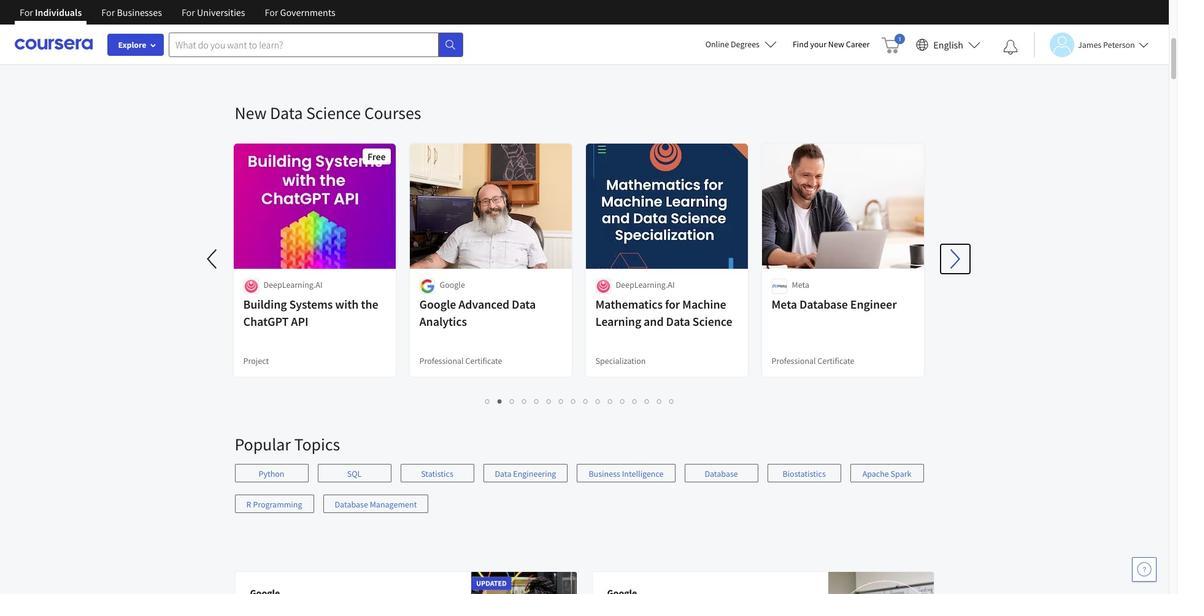 Task type: locate. For each thing, give the bounding box(es) containing it.
find
[[793, 39, 809, 50]]

1 deeplearning.ai from the left
[[264, 279, 323, 290]]

meta down meta icon
[[772, 297, 798, 312]]

1 vertical spatial database
[[705, 468, 738, 479]]

for governments
[[265, 6, 336, 18]]

governments
[[280, 6, 336, 18]]

0 horizontal spatial deeplearning.ai image
[[243, 279, 259, 294]]

your
[[811, 39, 827, 50]]

list containing 1
[[235, 394, 925, 408]]

12
[[621, 395, 631, 407]]

2 for from the left
[[101, 6, 115, 18]]

deeplearning.ai image for building systems with the chatgpt api
[[243, 279, 259, 294]]

4 for from the left
[[265, 6, 278, 18]]

1 horizontal spatial professional certificate
[[772, 355, 855, 367]]

new data science courses
[[235, 102, 421, 124]]

2 deeplearning.ai image from the left
[[596, 279, 611, 294]]

0 horizontal spatial database
[[335, 499, 368, 510]]

deeplearning.ai image
[[243, 279, 259, 294], [596, 279, 611, 294]]

1 professional from the left
[[420, 355, 464, 367]]

google advanced data analytics
[[420, 297, 536, 329]]

career
[[846, 39, 870, 50]]

google image
[[420, 279, 435, 294]]

list containing python
[[235, 464, 935, 526]]

list
[[235, 41, 925, 54], [235, 394, 925, 408], [235, 464, 935, 526]]

2 professional certificate from the left
[[772, 355, 855, 367]]

1 vertical spatial google
[[420, 297, 456, 312]]

apache
[[863, 468, 889, 479]]

shopping cart: 1 item image
[[882, 34, 906, 53]]

certificate for advanced
[[466, 355, 503, 367]]

advanced
[[459, 297, 510, 312]]

None search field
[[169, 32, 464, 57]]

3 button
[[506, 394, 519, 408]]

science down 'machine'
[[693, 314, 733, 329]]

deeplearning.ai up systems
[[264, 279, 323, 290]]

r
[[246, 499, 251, 510]]

biostatistics link
[[768, 464, 841, 483]]

universities
[[197, 6, 245, 18]]

1 vertical spatial new
[[235, 102, 267, 124]]

1 horizontal spatial new
[[829, 39, 845, 50]]

0 horizontal spatial science
[[306, 102, 361, 124]]

16
[[670, 395, 680, 407]]

1 horizontal spatial deeplearning.ai
[[616, 279, 675, 290]]

8 button
[[568, 394, 580, 408]]

management
[[370, 499, 417, 510]]

0 vertical spatial google
[[440, 279, 465, 290]]

deeplearning.ai image for mathematics for machine learning and data science
[[596, 279, 611, 294]]

science inside 'mathematics for machine learning and data science'
[[693, 314, 733, 329]]

courses
[[364, 102, 421, 124]]

previous slide image
[[198, 244, 227, 274]]

with
[[335, 297, 359, 312]]

1 horizontal spatial certificate
[[818, 355, 855, 367]]

1 list from the top
[[235, 41, 925, 54]]

1 for from the left
[[20, 6, 33, 18]]

professional certificate down the analytics
[[420, 355, 503, 367]]

0 horizontal spatial certificate
[[466, 355, 503, 367]]

16 button
[[666, 394, 680, 408]]

2 list from the top
[[235, 394, 925, 408]]

0 vertical spatial database
[[800, 297, 848, 312]]

professional certificate for database
[[772, 355, 855, 367]]

2 vertical spatial list
[[235, 464, 935, 526]]

google up the analytics
[[420, 297, 456, 312]]

database for database
[[705, 468, 738, 479]]

api
[[291, 314, 308, 329]]

0 horizontal spatial professional
[[420, 355, 464, 367]]

engineering
[[513, 468, 556, 479]]

1 horizontal spatial professional
[[772, 355, 816, 367]]

python
[[259, 468, 285, 479]]

database management link
[[323, 495, 429, 513]]

meta
[[792, 279, 810, 290], [772, 297, 798, 312]]

data inside the google advanced data analytics
[[512, 297, 536, 312]]

peterson
[[1104, 39, 1136, 50]]

1 deeplearning.ai image from the left
[[243, 279, 259, 294]]

online degrees
[[706, 39, 760, 50]]

0 horizontal spatial new
[[235, 102, 267, 124]]

google for google
[[440, 279, 465, 290]]

meta right meta icon
[[792, 279, 810, 290]]

google for google advanced data analytics
[[420, 297, 456, 312]]

explore button
[[107, 34, 164, 56]]

database
[[800, 297, 848, 312], [705, 468, 738, 479], [335, 499, 368, 510]]

science left courses
[[306, 102, 361, 124]]

for left businesses
[[101, 6, 115, 18]]

9 button
[[580, 394, 592, 408]]

14
[[645, 395, 655, 407]]

james peterson
[[1079, 39, 1136, 50]]

spark
[[891, 468, 912, 479]]

analytics
[[420, 314, 467, 329]]

1 horizontal spatial database
[[705, 468, 738, 479]]

deeplearning.ai up mathematics
[[616, 279, 675, 290]]

2 professional from the left
[[772, 355, 816, 367]]

certificate
[[466, 355, 503, 367], [818, 355, 855, 367]]

2 vertical spatial database
[[335, 499, 368, 510]]

2 horizontal spatial database
[[800, 297, 848, 312]]

0 vertical spatial list
[[235, 41, 925, 54]]

engineer
[[851, 297, 897, 312]]

4
[[522, 395, 527, 407]]

data
[[270, 102, 303, 124], [512, 297, 536, 312], [666, 314, 690, 329], [495, 468, 512, 479]]

science
[[306, 102, 361, 124], [693, 314, 733, 329]]

professional certificate down meta database engineer
[[772, 355, 855, 367]]

3 for from the left
[[182, 6, 195, 18]]

1 horizontal spatial deeplearning.ai image
[[596, 279, 611, 294]]

1 vertical spatial list
[[235, 394, 925, 408]]

deeplearning.ai image up mathematics
[[596, 279, 611, 294]]

2 deeplearning.ai from the left
[[616, 279, 675, 290]]

1 professional certificate from the left
[[420, 355, 503, 367]]

0 vertical spatial meta
[[792, 279, 810, 290]]

certificate down meta database engineer
[[818, 355, 855, 367]]

new data science courses carousel element
[[198, 65, 970, 419]]

building systems with the chatgpt api
[[243, 297, 378, 329]]

deeplearning.ai image up 'building'
[[243, 279, 259, 294]]

database inside database management link
[[335, 499, 368, 510]]

for left universities
[[182, 6, 195, 18]]

13 button
[[629, 394, 643, 408]]

certificate up 1 button
[[466, 355, 503, 367]]

google inside the google advanced data analytics
[[420, 297, 456, 312]]

7
[[559, 395, 564, 407]]

5
[[535, 395, 540, 407]]

the
[[361, 297, 378, 312]]

2 certificate from the left
[[818, 355, 855, 367]]

google right google icon
[[440, 279, 465, 290]]

google
[[440, 279, 465, 290], [420, 297, 456, 312]]

data inside 'mathematics for machine learning and data science'
[[666, 314, 690, 329]]

1 vertical spatial science
[[693, 314, 733, 329]]

14 button
[[642, 394, 655, 408]]

1 certificate from the left
[[466, 355, 503, 367]]

1 vertical spatial meta
[[772, 297, 798, 312]]

professional certificate
[[420, 355, 503, 367], [772, 355, 855, 367]]

database inside database link
[[705, 468, 738, 479]]

3 list from the top
[[235, 464, 935, 526]]

professional for meta database engineer
[[772, 355, 816, 367]]

businesses
[[117, 6, 162, 18]]

machine
[[683, 297, 727, 312]]

meta image
[[772, 279, 787, 294]]

chatgpt
[[243, 314, 289, 329]]

coursera image
[[15, 35, 93, 54]]

10 11 12 13 14 15 16
[[596, 395, 680, 407]]

english
[[934, 38, 964, 51]]

list inside new data science courses carousel element
[[235, 394, 925, 408]]

4 button
[[519, 394, 531, 408]]

0 horizontal spatial deeplearning.ai
[[264, 279, 323, 290]]

show notifications image
[[1004, 40, 1018, 55]]

9
[[584, 395, 589, 407]]

for left individuals
[[20, 6, 33, 18]]

database for database management
[[335, 499, 368, 510]]

1 horizontal spatial science
[[693, 314, 733, 329]]

deeplearning.ai
[[264, 279, 323, 290], [616, 279, 675, 290]]

0 vertical spatial new
[[829, 39, 845, 50]]

0 horizontal spatial professional certificate
[[420, 355, 503, 367]]

for individuals
[[20, 6, 82, 18]]

specialization
[[596, 355, 646, 367]]

apache spark
[[863, 468, 912, 479]]

for left governments
[[265, 6, 278, 18]]



Task type: vqa. For each thing, say whether or not it's contained in the screenshot.


Task type: describe. For each thing, give the bounding box(es) containing it.
mathematics for machine learning and data science
[[596, 297, 733, 329]]

data engineering link
[[483, 464, 568, 483]]

for for businesses
[[101, 6, 115, 18]]

banner navigation
[[10, 0, 345, 34]]

for for individuals
[[20, 6, 33, 18]]

professional certificate for advanced
[[420, 355, 503, 367]]

english button
[[912, 25, 986, 64]]

james peterson button
[[1034, 32, 1149, 57]]

11 button
[[605, 394, 618, 408]]

15
[[658, 395, 667, 407]]

3
[[510, 395, 515, 407]]

r programming link
[[235, 495, 314, 513]]

mathematics
[[596, 297, 663, 312]]

find your new career link
[[787, 37, 876, 52]]

apache spark link
[[851, 464, 924, 483]]

popular
[[235, 433, 291, 456]]

online degrees button
[[696, 31, 787, 58]]

10 button
[[592, 394, 606, 408]]

6 button
[[543, 394, 556, 408]]

r programming
[[246, 499, 302, 510]]

deeplearning.ai for mathematics
[[616, 279, 675, 290]]

programming
[[253, 499, 302, 510]]

7 button
[[556, 394, 568, 408]]

12 button
[[617, 394, 631, 408]]

python link
[[235, 464, 308, 483]]

1 button
[[482, 394, 494, 408]]

meta for meta
[[792, 279, 810, 290]]

online
[[706, 39, 729, 50]]

business intelligence
[[589, 468, 664, 479]]

2
[[498, 395, 503, 407]]

2 button
[[494, 394, 506, 408]]

degree link
[[232, 0, 397, 25]]

topics
[[294, 433, 340, 456]]

next slide image
[[941, 244, 970, 274]]

intelligence
[[622, 468, 664, 479]]

0 vertical spatial science
[[306, 102, 361, 124]]

data engineering
[[495, 468, 556, 479]]

sql
[[347, 468, 362, 479]]

sql link
[[318, 464, 391, 483]]

meta for meta database engineer
[[772, 297, 798, 312]]

and
[[644, 314, 664, 329]]

free
[[368, 150, 386, 163]]

systems
[[289, 297, 333, 312]]

find your new career
[[793, 39, 870, 50]]

statistics link
[[401, 464, 474, 483]]

james
[[1079, 39, 1102, 50]]

certificate for database
[[818, 355, 855, 367]]

database inside new data science courses carousel element
[[800, 297, 848, 312]]

5 button
[[531, 394, 543, 408]]

statistics
[[421, 468, 454, 479]]

11
[[608, 395, 618, 407]]

professional for google advanced data analytics
[[420, 355, 464, 367]]

degree
[[243, 2, 269, 13]]

for for governments
[[265, 6, 278, 18]]

6
[[547, 395, 552, 407]]

business intelligence link
[[577, 464, 676, 483]]

1
[[486, 395, 491, 407]]

deeplearning.ai for building
[[264, 279, 323, 290]]

project
[[243, 355, 269, 367]]

15 button
[[654, 394, 667, 408]]

10
[[596, 395, 606, 407]]

for businesses
[[101, 6, 162, 18]]

What do you want to learn? text field
[[169, 32, 439, 57]]

individuals
[[35, 6, 82, 18]]

13
[[633, 395, 643, 407]]

degrees
[[731, 39, 760, 50]]

explore
[[118, 39, 146, 50]]

business
[[589, 468, 621, 479]]

for for universities
[[182, 6, 195, 18]]

biostatistics
[[783, 468, 826, 479]]

database management
[[335, 499, 417, 510]]

learning
[[596, 314, 642, 329]]

help center image
[[1138, 562, 1152, 577]]

meta database engineer
[[772, 297, 897, 312]]

8
[[572, 395, 576, 407]]

popular topics
[[235, 433, 340, 456]]

building
[[243, 297, 287, 312]]

for
[[665, 297, 680, 312]]



